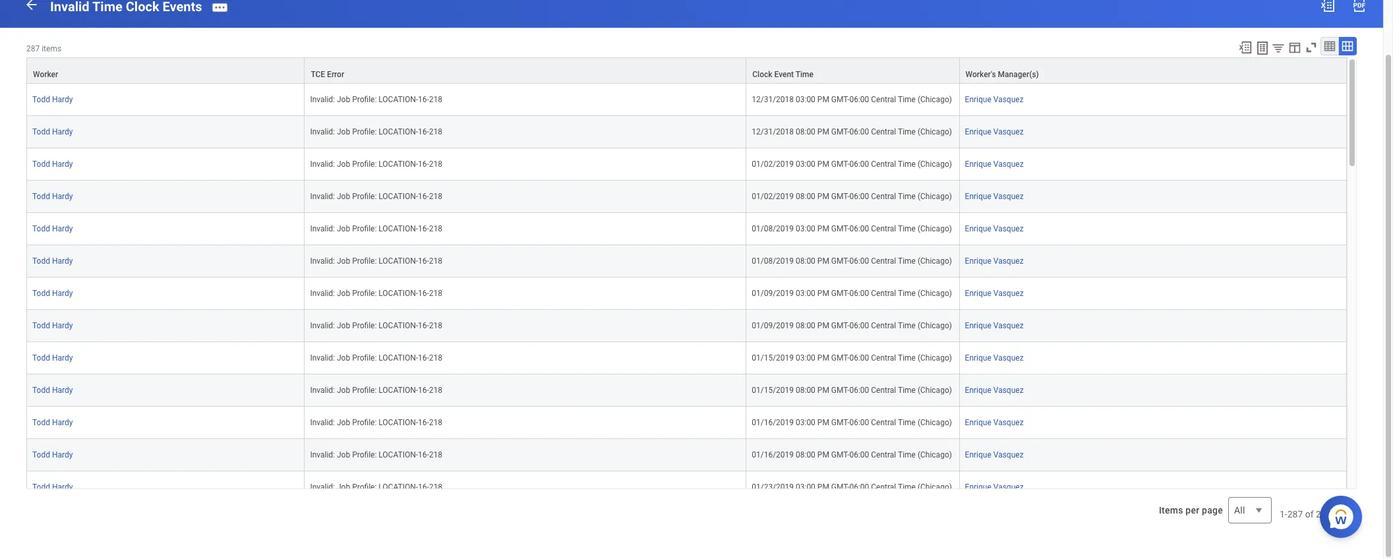 Task type: vqa. For each thing, say whether or not it's contained in the screenshot.
01/16/2019 08:00 PM GMT-06:00 Central Time (Chicago) Invalid:
yes



Task type: locate. For each thing, give the bounding box(es) containing it.
invalid: job profile: location-16-218 element
[[310, 92, 442, 104], [310, 124, 442, 136], [310, 157, 442, 169], [310, 189, 442, 201], [310, 221, 442, 233], [310, 254, 442, 266], [310, 286, 442, 298], [310, 318, 442, 330], [310, 351, 442, 363], [310, 383, 442, 395], [310, 415, 442, 427], [310, 448, 442, 459], [310, 480, 442, 492]]

central up 01/02/2019 08:00 pm gmt-06:00 central time (chicago)
[[871, 159, 896, 169]]

pm down 01/08/2019 08:00 pm gmt-06:00 central time (chicago)
[[818, 289, 829, 298]]

06:00 up 01/09/2019 08:00 pm gmt-06:00 central time (chicago)
[[850, 289, 869, 298]]

toolbar inside main content
[[1232, 37, 1357, 57]]

invalid: for 01/16/2019 08:00 pm gmt-06:00 central time (chicago)
[[310, 450, 335, 459]]

pm up 01/23/2019 03:00 pm gmt-06:00 central time (chicago)
[[818, 450, 829, 459]]

per
[[1186, 505, 1200, 516]]

218 for 01/08/2019 08:00 pm gmt-06:00 central time (chicago)
[[429, 256, 442, 266]]

location- for 01/15/2019 03:00 pm gmt-06:00 central time (chicago)
[[379, 353, 418, 363]]

7 invalid: job profile: location-16-218 from the top
[[310, 289, 442, 298]]

invalid: job profile: location-16-218
[[310, 95, 442, 104], [310, 127, 442, 136], [310, 159, 442, 169], [310, 192, 442, 201], [310, 224, 442, 233], [310, 256, 442, 266], [310, 289, 442, 298], [310, 321, 442, 330], [310, 353, 442, 363], [310, 386, 442, 395], [310, 418, 442, 427], [310, 450, 442, 459], [310, 483, 442, 492]]

central down 01/02/2019 03:00 pm gmt-06:00 central time (chicago)
[[871, 192, 896, 201]]

13 hardy from the top
[[52, 483, 73, 492]]

todd hardy link for 01/02/2019 03:00 pm gmt-06:00 central time (chicago)
[[32, 157, 73, 169]]

central for 01/23/2019 03:00 pm gmt-06:00 central time (chicago)
[[871, 483, 896, 492]]

central down the 01/09/2019 03:00 pm gmt-06:00 central time (chicago)
[[871, 321, 896, 330]]

2 enrique from the top
[[965, 127, 992, 136]]

invalid: job profile: location-16-218 for 01/09/2019 03:00 pm gmt-06:00 central time (chicago)
[[310, 289, 442, 298]]

table image
[[1323, 39, 1337, 53]]

03:00 down 01/15/2019 08:00 pm gmt-06:00 central time (chicago)
[[796, 418, 816, 427]]

12 todd hardy from the top
[[32, 450, 73, 459]]

11 profile: from the top
[[352, 418, 377, 427]]

12 gmt- from the top
[[831, 450, 850, 459]]

gmt- up the 01/09/2019 03:00 pm gmt-06:00 central time (chicago)
[[831, 256, 850, 266]]

08:00 down 01/02/2019 03:00 pm gmt-06:00 central time (chicago)
[[796, 192, 816, 201]]

time for 01/08/2019 08:00 pm gmt-06:00 central time (chicago)
[[898, 256, 916, 266]]

pm down 01/16/2019 08:00 pm gmt-06:00 central time (chicago) at the right
[[818, 483, 829, 492]]

todd
[[32, 95, 50, 104], [32, 127, 50, 136], [32, 159, 50, 169], [32, 192, 50, 201], [32, 224, 50, 233], [32, 256, 50, 266], [32, 289, 50, 298], [32, 321, 50, 330], [32, 353, 50, 363], [32, 386, 50, 395], [32, 418, 50, 427], [32, 450, 50, 459], [32, 483, 50, 492]]

central up 01/08/2019 08:00 pm gmt-06:00 central time (chicago)
[[871, 224, 896, 233]]

6 central from the top
[[871, 256, 896, 266]]

08:00 for 12/31/2018
[[796, 127, 816, 136]]

1 01/09/2019 from the top
[[752, 289, 794, 298]]

(chicago) for 01/15/2019 08:00 pm gmt-06:00 central time (chicago)
[[918, 386, 952, 395]]

enrique vasquez link for 01/02/2019 03:00 pm gmt-06:00 central time (chicago)
[[965, 157, 1024, 169]]

1 horizontal spatial items
[[1334, 509, 1357, 519]]

218 for 01/02/2019 03:00 pm gmt-06:00 central time (chicago)
[[429, 159, 442, 169]]

13 central from the top
[[871, 483, 896, 492]]

worker's
[[966, 70, 996, 79]]

invalid: job profile: location-16-218 for 01/16/2019 03:00 pm gmt-06:00 central time (chicago)
[[310, 418, 442, 427]]

time right the event
[[796, 70, 814, 79]]

vasquez
[[994, 95, 1024, 104], [994, 127, 1024, 136], [994, 159, 1024, 169], [994, 192, 1024, 201], [994, 224, 1024, 233], [994, 256, 1024, 266], [994, 289, 1024, 298], [994, 321, 1024, 330], [994, 353, 1024, 363], [994, 386, 1024, 395], [994, 418, 1024, 427], [994, 450, 1024, 459], [994, 483, 1024, 492]]

01/02/2019 08:00 pm gmt-06:00 central time (chicago)
[[752, 192, 952, 201]]

gmt- up 01/16/2019 03:00 pm gmt-06:00 central time (chicago)
[[831, 386, 850, 395]]

12 invalid: from the top
[[310, 450, 335, 459]]

4 todd hardy link from the top
[[32, 189, 73, 201]]

6 hardy from the top
[[52, 256, 73, 266]]

1-287 of 287 items
[[1280, 509, 1357, 519]]

4 08:00 from the top
[[796, 321, 816, 330]]

03:00 right 01/23/2019
[[796, 483, 816, 492]]

11 06:00 from the top
[[850, 418, 869, 427]]

worker's manager(s) button
[[960, 58, 1347, 83]]

06:00 down 01/16/2019 08:00 pm gmt-06:00 central time (chicago) at the right
[[850, 483, 869, 492]]

11 (chicago) from the top
[[918, 418, 952, 427]]

time down 01/08/2019 03:00 pm gmt-06:00 central time (chicago)
[[898, 256, 916, 266]]

worker's manager(s)
[[966, 70, 1039, 79]]

1 vertical spatial items
[[1334, 509, 1357, 519]]

pm down 01/08/2019 03:00 pm gmt-06:00 central time (chicago)
[[818, 256, 829, 266]]

todd hardy for 01/15/2019 03:00 pm gmt-06:00 central time (chicago)
[[32, 353, 73, 363]]

06:00 down clock event time popup button
[[850, 95, 869, 104]]

(chicago) for 01/02/2019 03:00 pm gmt-06:00 central time (chicago)
[[918, 159, 952, 169]]

job for 01/09/2019 08:00 pm gmt-06:00 central time (chicago)
[[337, 321, 350, 330]]

0 vertical spatial 01/15/2019
[[752, 353, 794, 363]]

toolbar
[[1232, 37, 1357, 57]]

03:00 down clock event time
[[796, 95, 816, 104]]

01/08/2019
[[752, 224, 794, 233], [752, 256, 794, 266]]

0 horizontal spatial items
[[42, 44, 61, 53]]

invalid: job profile: location-16-218 for 01/08/2019 08:00 pm gmt-06:00 central time (chicago)
[[310, 256, 442, 266]]

10 todd hardy link from the top
[[32, 383, 73, 395]]

items per page element
[[1157, 489, 1272, 531]]

time down 01/16/2019 03:00 pm gmt-06:00 central time (chicago)
[[898, 450, 916, 459]]

job for 01/15/2019 08:00 pm gmt-06:00 central time (chicago)
[[337, 386, 350, 395]]

3 enrique vasquez from the top
[[965, 159, 1024, 169]]

time for 01/02/2019 08:00 pm gmt-06:00 central time (chicago)
[[898, 192, 916, 201]]

items right of
[[1334, 509, 1357, 519]]

12 job from the top
[[337, 450, 350, 459]]

13 todd hardy from the top
[[32, 483, 73, 492]]

03:00 down 01/08/2019 08:00 pm gmt-06:00 central time (chicago)
[[796, 289, 816, 298]]

central down 01/08/2019 08:00 pm gmt-06:00 central time (chicago)
[[871, 289, 896, 298]]

invalid: for 01/02/2019 03:00 pm gmt-06:00 central time (chicago)
[[310, 159, 335, 169]]

01/09/2019 08:00 pm gmt-06:00 central time (chicago)
[[752, 321, 952, 330]]

central for 01/15/2019 03:00 pm gmt-06:00 central time (chicago)
[[871, 353, 896, 363]]

5 06:00 from the top
[[850, 224, 869, 233]]

fullscreen image
[[1304, 40, 1319, 55]]

vasquez for 01/08/2019 08:00 pm gmt-06:00 central time (chicago)
[[994, 256, 1024, 266]]

01/02/2019
[[752, 159, 794, 169], [752, 192, 794, 201]]

5 enrique vasquez link from the top
[[965, 221, 1024, 233]]

287 up worker
[[26, 44, 40, 53]]

job
[[337, 95, 350, 104], [337, 127, 350, 136], [337, 159, 350, 169], [337, 192, 350, 201], [337, 224, 350, 233], [337, 256, 350, 266], [337, 289, 350, 298], [337, 321, 350, 330], [337, 353, 350, 363], [337, 386, 350, 395], [337, 418, 350, 427], [337, 450, 350, 459], [337, 483, 350, 492]]

10 invalid: from the top
[[310, 386, 335, 395]]

08:00 up 01/16/2019 03:00 pm gmt-06:00 central time (chicago)
[[796, 386, 816, 395]]

16-
[[418, 95, 429, 104], [418, 127, 429, 136], [418, 159, 429, 169], [418, 192, 429, 201], [418, 224, 429, 233], [418, 256, 429, 266], [418, 289, 429, 298], [418, 321, 429, 330], [418, 353, 429, 363], [418, 386, 429, 395], [418, 418, 429, 427], [418, 450, 429, 459], [418, 483, 429, 492]]

08:00 down 12/31/2018 03:00 pm gmt-06:00 central time (chicago)
[[796, 127, 816, 136]]

12/31/2018 08:00 pm gmt-06:00 central time (chicago)
[[752, 127, 952, 136]]

gmt- up 01/23/2019 03:00 pm gmt-06:00 central time (chicago)
[[831, 450, 850, 459]]

06:00 for 01/09/2019 03:00 pm gmt-06:00 central time (chicago)
[[850, 289, 869, 298]]

8 06:00 from the top
[[850, 321, 869, 330]]

hardy
[[52, 95, 73, 104], [52, 127, 73, 136], [52, 159, 73, 169], [52, 192, 73, 201], [52, 224, 73, 233], [52, 256, 73, 266], [52, 289, 73, 298], [52, 321, 73, 330], [52, 353, 73, 363], [52, 386, 73, 395], [52, 418, 73, 427], [52, 450, 73, 459], [52, 483, 73, 492]]

6 gmt- from the top
[[831, 256, 850, 266]]

time up 01/02/2019 08:00 pm gmt-06:00 central time (chicago)
[[898, 159, 916, 169]]

gmt- down 01/02/2019 08:00 pm gmt-06:00 central time (chicago)
[[831, 224, 850, 233]]

central up 01/16/2019 03:00 pm gmt-06:00 central time (chicago)
[[871, 386, 896, 395]]

todd for 12/31/2018 03:00 pm gmt-06:00 central time (chicago)
[[32, 95, 50, 104]]

gmt- down the 01/09/2019 03:00 pm gmt-06:00 central time (chicago)
[[831, 321, 850, 330]]

03:00
[[796, 95, 816, 104], [796, 159, 816, 169], [796, 224, 816, 233], [796, 289, 816, 298], [796, 353, 816, 363], [796, 418, 816, 427], [796, 483, 816, 492]]

11 gmt- from the top
[[831, 418, 850, 427]]

gmt- down clock event time popup button
[[831, 95, 850, 104]]

tce error
[[311, 70, 344, 79]]

location-
[[379, 95, 418, 104], [379, 127, 418, 136], [379, 159, 418, 169], [379, 192, 418, 201], [379, 224, 418, 233], [379, 256, 418, 266], [379, 289, 418, 298], [379, 321, 418, 330], [379, 353, 418, 363], [379, 386, 418, 395], [379, 418, 418, 427], [379, 450, 418, 459], [379, 483, 418, 492]]

4 todd hardy from the top
[[32, 192, 73, 201]]

218 for 01/02/2019 08:00 pm gmt-06:00 central time (chicago)
[[429, 192, 442, 201]]

6 enrique from the top
[[965, 256, 992, 266]]

01/09/2019 for 01/09/2019 03:00 pm gmt-06:00 central time (chicago)
[[752, 289, 794, 298]]

(chicago) for 01/15/2019 03:00 pm gmt-06:00 central time (chicago)
[[918, 353, 952, 363]]

9 invalid: job profile: location-16-218 element from the top
[[310, 351, 442, 363]]

11 enrique vasquez from the top
[[965, 418, 1024, 427]]

gmt- down 12/31/2018 08:00 pm gmt-06:00 central time (chicago)
[[831, 159, 850, 169]]

7 location- from the top
[[379, 289, 418, 298]]

1 vertical spatial 01/08/2019
[[752, 256, 794, 266]]

todd for 01/16/2019 08:00 pm gmt-06:00 central time (chicago)
[[32, 450, 50, 459]]

items up worker
[[42, 44, 61, 53]]

11 job from the top
[[337, 418, 350, 427]]

hardy for 12/31/2018 03:00 pm gmt-06:00 central time (chicago)
[[52, 95, 73, 104]]

03:00 up 01/02/2019 08:00 pm gmt-06:00 central time (chicago)
[[796, 159, 816, 169]]

2 01/09/2019 from the top
[[752, 321, 794, 330]]

4 enrique from the top
[[965, 192, 992, 201]]

time up 01/16/2019 03:00 pm gmt-06:00 central time (chicago)
[[898, 386, 916, 395]]

time for 01/15/2019 08:00 pm gmt-06:00 central time (chicago)
[[898, 386, 916, 395]]

invalid:
[[310, 95, 335, 104], [310, 127, 335, 136], [310, 159, 335, 169], [310, 192, 335, 201], [310, 224, 335, 233], [310, 256, 335, 266], [310, 289, 335, 298], [310, 321, 335, 330], [310, 353, 335, 363], [310, 386, 335, 395], [310, 418, 335, 427], [310, 450, 335, 459], [310, 483, 335, 492]]

todd hardy
[[32, 95, 73, 104], [32, 127, 73, 136], [32, 159, 73, 169], [32, 192, 73, 201], [32, 224, 73, 233], [32, 256, 73, 266], [32, 289, 73, 298], [32, 321, 73, 330], [32, 353, 73, 363], [32, 386, 73, 395], [32, 418, 73, 427], [32, 450, 73, 459], [32, 483, 73, 492]]

0 vertical spatial 01/02/2019
[[752, 159, 794, 169]]

08:00
[[796, 127, 816, 136], [796, 192, 816, 201], [796, 256, 816, 266], [796, 321, 816, 330], [796, 386, 816, 395], [796, 450, 816, 459]]

7 vasquez from the top
[[994, 289, 1024, 298]]

central down 01/16/2019 08:00 pm gmt-06:00 central time (chicago) at the right
[[871, 483, 896, 492]]

08:00 down 01/08/2019 03:00 pm gmt-06:00 central time (chicago)
[[796, 256, 816, 266]]

time
[[796, 70, 814, 79], [898, 95, 916, 104], [898, 127, 916, 136], [898, 159, 916, 169], [898, 192, 916, 201], [898, 224, 916, 233], [898, 256, 916, 266], [898, 289, 916, 298], [898, 321, 916, 330], [898, 353, 916, 363], [898, 386, 916, 395], [898, 418, 916, 427], [898, 450, 916, 459], [898, 483, 916, 492]]

location- for 01/02/2019 03:00 pm gmt-06:00 central time (chicago)
[[379, 159, 418, 169]]

items
[[42, 44, 61, 53], [1334, 509, 1357, 519]]

export to excel image for view printable version (pdf) image
[[1320, 0, 1336, 13]]

12 enrique vasquez from the top
[[965, 450, 1024, 459]]

pm
[[818, 95, 829, 104], [818, 127, 829, 136], [818, 159, 829, 169], [818, 192, 829, 201], [818, 224, 829, 233], [818, 256, 829, 266], [818, 289, 829, 298], [818, 321, 829, 330], [818, 353, 829, 363], [818, 386, 829, 395], [818, 418, 829, 427], [818, 450, 829, 459], [818, 483, 829, 492]]

items inside status
[[1334, 509, 1357, 519]]

287
[[26, 44, 40, 53], [1288, 509, 1303, 519], [1316, 509, 1332, 519]]

5 todd from the top
[[32, 224, 50, 233]]

pm up 01/08/2019 08:00 pm gmt-06:00 central time (chicago)
[[818, 224, 829, 233]]

11 invalid: job profile: location-16-218 from the top
[[310, 418, 442, 427]]

0 horizontal spatial export to excel image
[[1238, 40, 1253, 55]]

4 16- from the top
[[418, 192, 429, 201]]

gmt- for 01/09/2019 03:00 pm gmt-06:00 central time (chicago)
[[831, 289, 850, 298]]

1 vertical spatial 01/16/2019
[[752, 450, 794, 459]]

13 enrique from the top
[[965, 483, 992, 492]]

profile: for 01/09/2019 08:00 pm gmt-06:00 central time (chicago)
[[352, 321, 377, 330]]

todd for 01/16/2019 03:00 pm gmt-06:00 central time (chicago)
[[32, 418, 50, 427]]

01/15/2019
[[752, 353, 794, 363], [752, 386, 794, 395]]

vasquez for 01/08/2019 03:00 pm gmt-06:00 central time (chicago)
[[994, 224, 1024, 233]]

enrique vasquez
[[965, 95, 1024, 104], [965, 127, 1024, 136], [965, 159, 1024, 169], [965, 192, 1024, 201], [965, 224, 1024, 233], [965, 256, 1024, 266], [965, 289, 1024, 298], [965, 321, 1024, 330], [965, 353, 1024, 363], [965, 386, 1024, 395], [965, 418, 1024, 427], [965, 450, 1024, 459], [965, 483, 1024, 492]]

5 invalid: from the top
[[310, 224, 335, 233]]

8 job from the top
[[337, 321, 350, 330]]

pm up 01/15/2019 08:00 pm gmt-06:00 central time (chicago)
[[818, 353, 829, 363]]

8 vasquez from the top
[[994, 321, 1024, 330]]

06:00 up 01/16/2019 08:00 pm gmt-06:00 central time (chicago) at the right
[[850, 418, 869, 427]]

central for 01/08/2019 08:00 pm gmt-06:00 central time (chicago)
[[871, 256, 896, 266]]

enrique vasquez for 01/23/2019 03:00 pm gmt-06:00 central time (chicago)
[[965, 483, 1024, 492]]

vasquez for 01/09/2019 03:00 pm gmt-06:00 central time (chicago)
[[994, 289, 1024, 298]]

central for 01/16/2019 03:00 pm gmt-06:00 central time (chicago)
[[871, 418, 896, 427]]

6 todd hardy link from the top
[[32, 254, 73, 266]]

pm for 01/09/2019 08:00 pm gmt-06:00 central time (chicago)
[[818, 321, 829, 330]]

central up 01/15/2019 08:00 pm gmt-06:00 central time (chicago)
[[871, 353, 896, 363]]

hardy for 01/02/2019 03:00 pm gmt-06:00 central time (chicago)
[[52, 159, 73, 169]]

6 16- from the top
[[418, 256, 429, 266]]

2 06:00 from the top
[[850, 127, 869, 136]]

1 12/31/2018 from the top
[[752, 95, 794, 104]]

01/16/2019
[[752, 418, 794, 427], [752, 450, 794, 459]]

pm for 01/16/2019 08:00 pm gmt-06:00 central time (chicago)
[[818, 450, 829, 459]]

1 vertical spatial export to excel image
[[1238, 40, 1253, 55]]

row
[[26, 57, 1347, 84], [26, 84, 1347, 116], [26, 116, 1347, 148], [26, 148, 1347, 181], [26, 181, 1347, 213], [26, 213, 1347, 245], [26, 245, 1347, 277], [26, 277, 1347, 310], [26, 310, 1347, 342], [26, 342, 1347, 374], [26, 374, 1347, 407], [26, 407, 1347, 439], [26, 439, 1347, 471], [26, 471, 1347, 504]]

enrique vasquez link for 01/15/2019 08:00 pm gmt-06:00 central time (chicago)
[[965, 383, 1024, 395]]

1 01/08/2019 from the top
[[752, 224, 794, 233]]

tce
[[311, 70, 325, 79]]

profile:
[[352, 95, 377, 104], [352, 127, 377, 136], [352, 159, 377, 169], [352, 192, 377, 201], [352, 224, 377, 233], [352, 256, 377, 266], [352, 289, 377, 298], [352, 321, 377, 330], [352, 353, 377, 363], [352, 386, 377, 395], [352, 418, 377, 427], [352, 450, 377, 459], [352, 483, 377, 492]]

0 vertical spatial export to excel image
[[1320, 0, 1336, 13]]

1 vertical spatial 12/31/2018
[[752, 127, 794, 136]]

1 horizontal spatial export to excel image
[[1320, 0, 1336, 13]]

9 16- from the top
[[418, 353, 429, 363]]

1 03:00 from the top
[[796, 95, 816, 104]]

enrique
[[965, 95, 992, 104], [965, 127, 992, 136], [965, 159, 992, 169], [965, 192, 992, 201], [965, 224, 992, 233], [965, 256, 992, 266], [965, 289, 992, 298], [965, 321, 992, 330], [965, 353, 992, 363], [965, 386, 992, 395], [965, 418, 992, 427], [965, 450, 992, 459], [965, 483, 992, 492]]

06:00 up 01/23/2019 03:00 pm gmt-06:00 central time (chicago)
[[850, 450, 869, 459]]

main content containing items per page
[[0, 0, 1383, 559]]

12 vasquez from the top
[[994, 450, 1024, 459]]

287 right of
[[1316, 509, 1332, 519]]

9 invalid: job profile: location-16-218 from the top
[[310, 353, 442, 363]]

4 invalid: job profile: location-16-218 element from the top
[[310, 189, 442, 201]]

01/09/2019
[[752, 289, 794, 298], [752, 321, 794, 330]]

1 01/15/2019 from the top
[[752, 353, 794, 363]]

pm down clock event time popup button
[[818, 95, 829, 104]]

3 16- from the top
[[418, 159, 429, 169]]

gmt- down 01/09/2019 08:00 pm gmt-06:00 central time (chicago)
[[831, 353, 850, 363]]

08:00 down 01/16/2019 03:00 pm gmt-06:00 central time (chicago)
[[796, 450, 816, 459]]

01/08/2019 for 01/08/2019 08:00 pm gmt-06:00 central time (chicago)
[[752, 256, 794, 266]]

2 pm from the top
[[818, 127, 829, 136]]

gmt- for 12/31/2018 08:00 pm gmt-06:00 central time (chicago)
[[831, 127, 850, 136]]

time down 01/02/2019 08:00 pm gmt-06:00 central time (chicago)
[[898, 224, 916, 233]]

gmt-
[[831, 95, 850, 104], [831, 127, 850, 136], [831, 159, 850, 169], [831, 192, 850, 201], [831, 224, 850, 233], [831, 256, 850, 266], [831, 289, 850, 298], [831, 321, 850, 330], [831, 353, 850, 363], [831, 386, 850, 395], [831, 418, 850, 427], [831, 450, 850, 459], [831, 483, 850, 492]]

12 pm from the top
[[818, 450, 829, 459]]

16- for 01/02/2019 03:00 pm gmt-06:00 central time (chicago)
[[418, 159, 429, 169]]

todd hardy for 01/23/2019 03:00 pm gmt-06:00 central time (chicago)
[[32, 483, 73, 492]]

profile: for 12/31/2018 03:00 pm gmt-06:00 central time (chicago)
[[352, 95, 377, 104]]

todd hardy for 01/08/2019 03:00 pm gmt-06:00 central time (chicago)
[[32, 224, 73, 233]]

12/31/2018 03:00 pm gmt-06:00 central time (chicago)
[[752, 95, 952, 104]]

export to excel image left export to worksheets image
[[1238, 40, 1253, 55]]

7 03:00 from the top
[[796, 483, 816, 492]]

01/02/2019 03:00 pm gmt-06:00 central time (chicago)
[[752, 159, 952, 169]]

invalid: job profile: location-16-218 element for 01/09/2019 08:00 pm gmt-06:00 central time (chicago)
[[310, 318, 442, 330]]

central down 01/16/2019 03:00 pm gmt-06:00 central time (chicago)
[[871, 450, 896, 459]]

time up 01/02/2019 03:00 pm gmt-06:00 central time (chicago)
[[898, 127, 916, 136]]

todd for 01/23/2019 03:00 pm gmt-06:00 central time (chicago)
[[32, 483, 50, 492]]

time up 01/15/2019 08:00 pm gmt-06:00 central time (chicago)
[[898, 353, 916, 363]]

06:00 up 01/16/2019 03:00 pm gmt-06:00 central time (chicago)
[[850, 386, 869, 395]]

10 central from the top
[[871, 386, 896, 395]]

06:00 for 12/31/2018 08:00 pm gmt-06:00 central time (chicago)
[[850, 127, 869, 136]]

gmt- for 01/02/2019 03:00 pm gmt-06:00 central time (chicago)
[[831, 159, 850, 169]]

12 invalid: job profile: location-16-218 from the top
[[310, 450, 442, 459]]

pm up 01/16/2019 03:00 pm gmt-06:00 central time (chicago)
[[818, 386, 829, 395]]

export to excel image for export to worksheets image
[[1238, 40, 1253, 55]]

218 for 01/16/2019 03:00 pm gmt-06:00 central time (chicago)
[[429, 418, 442, 427]]

9 invalid: from the top
[[310, 353, 335, 363]]

5 vasquez from the top
[[994, 224, 1024, 233]]

gmt- up 01/09/2019 08:00 pm gmt-06:00 central time (chicago)
[[831, 289, 850, 298]]

2 central from the top
[[871, 127, 896, 136]]

2 hardy from the top
[[52, 127, 73, 136]]

row containing worker
[[26, 57, 1347, 84]]

todd hardy link
[[32, 92, 73, 104], [32, 124, 73, 136], [32, 157, 73, 169], [32, 189, 73, 201], [32, 221, 73, 233], [32, 254, 73, 266], [32, 286, 73, 298], [32, 318, 73, 330], [32, 351, 73, 363], [32, 383, 73, 395], [32, 415, 73, 427], [32, 448, 73, 459], [32, 480, 73, 492]]

8 hardy from the top
[[52, 321, 73, 330]]

9 enrique vasquez from the top
[[965, 353, 1024, 363]]

5 invalid: job profile: location-16-218 from the top
[[310, 224, 442, 233]]

06:00
[[850, 95, 869, 104], [850, 127, 869, 136], [850, 159, 869, 169], [850, 192, 869, 201], [850, 224, 869, 233], [850, 256, 869, 266], [850, 289, 869, 298], [850, 321, 869, 330], [850, 353, 869, 363], [850, 386, 869, 395], [850, 418, 869, 427], [850, 450, 869, 459], [850, 483, 869, 492]]

gmt- down 01/02/2019 03:00 pm gmt-06:00 central time (chicago)
[[831, 192, 850, 201]]

(chicago) for 12/31/2018 03:00 pm gmt-06:00 central time (chicago)
[[918, 95, 952, 104]]

time down 01/02/2019 03:00 pm gmt-06:00 central time (chicago)
[[898, 192, 916, 201]]

2 03:00 from the top
[[796, 159, 816, 169]]

of
[[1305, 509, 1314, 519]]

08:00 down the 01/09/2019 03:00 pm gmt-06:00 central time (chicago)
[[796, 321, 816, 330]]

16- for 01/15/2019 08:00 pm gmt-06:00 central time (chicago)
[[418, 386, 429, 395]]

06:00 down the 01/09/2019 03:00 pm gmt-06:00 central time (chicago)
[[850, 321, 869, 330]]

pm for 01/02/2019 03:00 pm gmt-06:00 central time (chicago)
[[818, 159, 829, 169]]

06:00 up 01/02/2019 03:00 pm gmt-06:00 central time (chicago)
[[850, 127, 869, 136]]

0 vertical spatial 01/09/2019
[[752, 289, 794, 298]]

items per page
[[1159, 505, 1223, 516]]

0 vertical spatial 01/08/2019
[[752, 224, 794, 233]]

central
[[871, 95, 896, 104], [871, 127, 896, 136], [871, 159, 896, 169], [871, 192, 896, 201], [871, 224, 896, 233], [871, 256, 896, 266], [871, 289, 896, 298], [871, 321, 896, 330], [871, 353, 896, 363], [871, 386, 896, 395], [871, 418, 896, 427], [871, 450, 896, 459], [871, 483, 896, 492]]

export to excel image left view printable version (pdf) image
[[1320, 0, 1336, 13]]

5 job from the top
[[337, 224, 350, 233]]

pm up 01/02/2019 03:00 pm gmt-06:00 central time (chicago)
[[818, 127, 829, 136]]

time down 01/15/2019 08:00 pm gmt-06:00 central time (chicago)
[[898, 418, 916, 427]]

4 todd from the top
[[32, 192, 50, 201]]

0 vertical spatial 12/31/2018
[[752, 95, 794, 104]]

pm down 01/02/2019 03:00 pm gmt-06:00 central time (chicago)
[[818, 192, 829, 201]]

invalid: job profile: location-16-218 element for 01/15/2019 08:00 pm gmt-06:00 central time (chicago)
[[310, 383, 442, 395]]

06:00 down 01/02/2019 08:00 pm gmt-06:00 central time (chicago)
[[850, 224, 869, 233]]

gmt- for 01/02/2019 08:00 pm gmt-06:00 central time (chicago)
[[831, 192, 850, 201]]

5 08:00 from the top
[[796, 386, 816, 395]]

enrique vasquez link for 01/02/2019 08:00 pm gmt-06:00 central time (chicago)
[[965, 189, 1024, 201]]

gmt- up 01/16/2019 08:00 pm gmt-06:00 central time (chicago) at the right
[[831, 418, 850, 427]]

13 todd from the top
[[32, 483, 50, 492]]

gmt- for 01/23/2019 03:00 pm gmt-06:00 central time (chicago)
[[831, 483, 850, 492]]

287 left of
[[1288, 509, 1303, 519]]

vasquez for 01/15/2019 03:00 pm gmt-06:00 central time (chicago)
[[994, 353, 1024, 363]]

13 enrique vasquez link from the top
[[965, 480, 1024, 492]]

time down 01/16/2019 08:00 pm gmt-06:00 central time (chicago) at the right
[[898, 483, 916, 492]]

time for 01/23/2019 03:00 pm gmt-06:00 central time (chicago)
[[898, 483, 916, 492]]

4 central from the top
[[871, 192, 896, 201]]

select to filter grid data image
[[1271, 41, 1286, 55]]

2 08:00 from the top
[[796, 192, 816, 201]]

invalid: job profile: location-16-218 element for 01/09/2019 03:00 pm gmt-06:00 central time (chicago)
[[310, 286, 442, 298]]

time for 01/16/2019 08:00 pm gmt-06:00 central time (chicago)
[[898, 450, 916, 459]]

todd for 01/08/2019 08:00 pm gmt-06:00 central time (chicago)
[[32, 256, 50, 266]]

time down the 01/09/2019 03:00 pm gmt-06:00 central time (chicago)
[[898, 321, 916, 330]]

2 12/31/2018 from the top
[[752, 127, 794, 136]]

gmt- up 01/02/2019 03:00 pm gmt-06:00 central time (chicago)
[[831, 127, 850, 136]]

9 gmt- from the top
[[831, 353, 850, 363]]

todd for 01/08/2019 03:00 pm gmt-06:00 central time (chicago)
[[32, 224, 50, 233]]

0 vertical spatial 01/16/2019
[[752, 418, 794, 427]]

7 todd hardy from the top
[[32, 289, 73, 298]]

06:00 down 12/31/2018 08:00 pm gmt-06:00 central time (chicago)
[[850, 159, 869, 169]]

5 location- from the top
[[379, 224, 418, 233]]

central down clock event time popup button
[[871, 95, 896, 104]]

03:00 up 01/15/2019 08:00 pm gmt-06:00 central time (chicago)
[[796, 353, 816, 363]]

9 location- from the top
[[379, 353, 418, 363]]

1 todd hardy from the top
[[32, 95, 73, 104]]

vasquez for 12/31/2018 03:00 pm gmt-06:00 central time (chicago)
[[994, 95, 1024, 104]]

11 enrique from the top
[[965, 418, 992, 427]]

1 central from the top
[[871, 95, 896, 104]]

1 enrique vasquez from the top
[[965, 95, 1024, 104]]

export to excel image
[[1320, 0, 1336, 13], [1238, 40, 1253, 55]]

pm up 01/02/2019 08:00 pm gmt-06:00 central time (chicago)
[[818, 159, 829, 169]]

06:00 for 01/02/2019 03:00 pm gmt-06:00 central time (chicago)
[[850, 159, 869, 169]]

06:00 for 01/16/2019 08:00 pm gmt-06:00 central time (chicago)
[[850, 450, 869, 459]]

pm down 01/15/2019 08:00 pm gmt-06:00 central time (chicago)
[[818, 418, 829, 427]]

central down 01/08/2019 03:00 pm gmt-06:00 central time (chicago)
[[871, 256, 896, 266]]

1 vertical spatial 01/15/2019
[[752, 386, 794, 395]]

time down 01/08/2019 08:00 pm gmt-06:00 central time (chicago)
[[898, 289, 916, 298]]

01/16/2019 03:00 pm gmt-06:00 central time (chicago)
[[752, 418, 952, 427]]

10 job from the top
[[337, 386, 350, 395]]

10 enrique from the top
[[965, 386, 992, 395]]

enrique vasquez link for 01/08/2019 08:00 pm gmt-06:00 central time (chicago)
[[965, 254, 1024, 266]]

enrique for 01/02/2019 03:00 pm gmt-06:00 central time (chicago)
[[965, 159, 992, 169]]

10 218 from the top
[[429, 386, 442, 395]]

central down 01/15/2019 08:00 pm gmt-06:00 central time (chicago)
[[871, 418, 896, 427]]

03:00 up 01/08/2019 08:00 pm gmt-06:00 central time (chicago)
[[796, 224, 816, 233]]

3 hardy from the top
[[52, 159, 73, 169]]

hardy for 12/31/2018 08:00 pm gmt-06:00 central time (chicago)
[[52, 127, 73, 136]]

(chicago)
[[918, 95, 952, 104], [918, 127, 952, 136], [918, 159, 952, 169], [918, 192, 952, 201], [918, 224, 952, 233], [918, 256, 952, 266], [918, 289, 952, 298], [918, 321, 952, 330], [918, 353, 952, 363], [918, 386, 952, 395], [918, 418, 952, 427], [918, 450, 952, 459], [918, 483, 952, 492]]

12/31/2018
[[752, 95, 794, 104], [752, 127, 794, 136]]

time down clock event time popup button
[[898, 95, 916, 104]]

manager(s)
[[998, 70, 1039, 79]]

main content
[[0, 0, 1383, 559]]

3 pm from the top
[[818, 159, 829, 169]]

06:00 down 01/09/2019 08:00 pm gmt-06:00 central time (chicago)
[[850, 353, 869, 363]]

enrique vasquez for 12/31/2018 03:00 pm gmt-06:00 central time (chicago)
[[965, 95, 1024, 104]]

central up 01/02/2019 03:00 pm gmt-06:00 central time (chicago)
[[871, 127, 896, 136]]

pm for 12/31/2018 03:00 pm gmt-06:00 central time (chicago)
[[818, 95, 829, 104]]

gmt- down 01/16/2019 08:00 pm gmt-06:00 central time (chicago) at the right
[[831, 483, 850, 492]]

10 (chicago) from the top
[[918, 386, 952, 395]]

invalid: job profile: location-16-218 for 01/08/2019 03:00 pm gmt-06:00 central time (chicago)
[[310, 224, 442, 233]]

06:00 down 01/02/2019 03:00 pm gmt-06:00 central time (chicago)
[[850, 192, 869, 201]]

01/16/2019 08:00 pm gmt-06:00 central time (chicago)
[[752, 450, 952, 459]]

job for 01/15/2019 03:00 pm gmt-06:00 central time (chicago)
[[337, 353, 350, 363]]

218
[[429, 95, 442, 104], [429, 127, 442, 136], [429, 159, 442, 169], [429, 192, 442, 201], [429, 224, 442, 233], [429, 256, 442, 266], [429, 289, 442, 298], [429, 321, 442, 330], [429, 353, 442, 363], [429, 386, 442, 395], [429, 418, 442, 427], [429, 450, 442, 459], [429, 483, 442, 492]]

4 invalid: from the top
[[310, 192, 335, 201]]

pm down the 01/09/2019 03:00 pm gmt-06:00 central time (chicago)
[[818, 321, 829, 330]]

time for 01/16/2019 03:00 pm gmt-06:00 central time (chicago)
[[898, 418, 916, 427]]

01/09/2019 03:00 pm gmt-06:00 central time (chicago)
[[752, 289, 952, 298]]

todd hardy link for 01/09/2019 08:00 pm gmt-06:00 central time (chicago)
[[32, 318, 73, 330]]

enrique vasquez link
[[965, 92, 1024, 104], [965, 124, 1024, 136], [965, 157, 1024, 169], [965, 189, 1024, 201], [965, 221, 1024, 233], [965, 254, 1024, 266], [965, 286, 1024, 298], [965, 318, 1024, 330], [965, 351, 1024, 363], [965, 383, 1024, 395], [965, 415, 1024, 427], [965, 448, 1024, 459], [965, 480, 1024, 492]]

13 vasquez from the top
[[994, 483, 1024, 492]]

1 vertical spatial 01/09/2019
[[752, 321, 794, 330]]

1 vertical spatial 01/02/2019
[[752, 192, 794, 201]]

3 invalid: from the top
[[310, 159, 335, 169]]

tce error button
[[305, 58, 746, 83]]

3 row from the top
[[26, 116, 1347, 148]]

06:00 up the 01/09/2019 03:00 pm gmt-06:00 central time (chicago)
[[850, 256, 869, 266]]



Task type: describe. For each thing, give the bounding box(es) containing it.
hardy for 01/08/2019 08:00 pm gmt-06:00 central time (chicago)
[[52, 256, 73, 266]]

13 16- from the top
[[418, 483, 429, 492]]

error
[[327, 70, 344, 79]]

03:00 for 01/02/2019
[[796, 159, 816, 169]]

location- for 01/09/2019 03:00 pm gmt-06:00 central time (chicago)
[[379, 289, 418, 298]]

(chicago) for 01/08/2019 03:00 pm gmt-06:00 central time (chicago)
[[918, 224, 952, 233]]

hardy for 01/08/2019 03:00 pm gmt-06:00 central time (chicago)
[[52, 224, 73, 233]]

invalid: job profile: location-16-218 element for 01/02/2019 08:00 pm gmt-06:00 central time (chicago)
[[310, 189, 442, 201]]

enrique for 01/09/2019 08:00 pm gmt-06:00 central time (chicago)
[[965, 321, 992, 330]]

13 invalid: from the top
[[310, 483, 335, 492]]

view printable version (pdf) image
[[1352, 0, 1368, 13]]

13 location- from the top
[[379, 483, 418, 492]]

central for 01/02/2019 08:00 pm gmt-06:00 central time (chicago)
[[871, 192, 896, 201]]

06:00 for 01/23/2019 03:00 pm gmt-06:00 central time (chicago)
[[850, 483, 869, 492]]

8 row from the top
[[26, 277, 1347, 310]]

13 218 from the top
[[429, 483, 442, 492]]

06:00 for 01/16/2019 03:00 pm gmt-06:00 central time (chicago)
[[850, 418, 869, 427]]

2 profile: from the top
[[352, 127, 377, 136]]

job for 01/16/2019 03:00 pm gmt-06:00 central time (chicago)
[[337, 418, 350, 427]]

13 row from the top
[[26, 439, 1347, 471]]

2 218 from the top
[[429, 127, 442, 136]]

vasquez for 01/23/2019 03:00 pm gmt-06:00 central time (chicago)
[[994, 483, 1024, 492]]

invalid: job profile: location-16-218 element for 01/08/2019 08:00 pm gmt-06:00 central time (chicago)
[[310, 254, 442, 266]]

click to view/edit grid preferences image
[[1288, 40, 1302, 55]]

time inside popup button
[[796, 70, 814, 79]]

2 invalid: from the top
[[310, 127, 335, 136]]

06:00 for 01/02/2019 08:00 pm gmt-06:00 central time (chicago)
[[850, 192, 869, 201]]

2 horizontal spatial 287
[[1316, 509, 1332, 519]]

01/09/2019 for 01/09/2019 08:00 pm gmt-06:00 central time (chicago)
[[752, 321, 794, 330]]

pm for 01/02/2019 08:00 pm gmt-06:00 central time (chicago)
[[818, 192, 829, 201]]

01/08/2019 for 01/08/2019 03:00 pm gmt-06:00 central time (chicago)
[[752, 224, 794, 233]]

13 job from the top
[[337, 483, 350, 492]]

14 row from the top
[[26, 471, 1347, 504]]

todd hardy link for 01/16/2019 03:00 pm gmt-06:00 central time (chicago)
[[32, 415, 73, 427]]

invalid: job profile: location-16-218 for 01/09/2019 08:00 pm gmt-06:00 central time (chicago)
[[310, 321, 442, 330]]

todd hardy for 01/02/2019 03:00 pm gmt-06:00 central time (chicago)
[[32, 159, 73, 169]]

218 for 01/15/2019 08:00 pm gmt-06:00 central time (chicago)
[[429, 386, 442, 395]]

invalid: for 12/31/2018 03:00 pm gmt-06:00 central time (chicago)
[[310, 95, 335, 104]]

todd for 12/31/2018 08:00 pm gmt-06:00 central time (chicago)
[[32, 127, 50, 136]]

enrique for 01/15/2019 08:00 pm gmt-06:00 central time (chicago)
[[965, 386, 992, 395]]

01/02/2019 for 01/02/2019 03:00 pm gmt-06:00 central time (chicago)
[[752, 159, 794, 169]]

expand table image
[[1341, 39, 1354, 53]]

287 items
[[26, 44, 61, 53]]

central for 12/31/2018 03:00 pm gmt-06:00 central time (chicago)
[[871, 95, 896, 104]]

01/23/2019 03:00 pm gmt-06:00 central time (chicago)
[[752, 483, 952, 492]]

vasquez for 01/16/2019 08:00 pm gmt-06:00 central time (chicago)
[[994, 450, 1024, 459]]

12 row from the top
[[26, 407, 1347, 439]]

13 invalid: job profile: location-16-218 from the top
[[310, 483, 442, 492]]

invalid: job profile: location-16-218 for 01/15/2019 03:00 pm gmt-06:00 central time (chicago)
[[310, 353, 442, 363]]

0 horizontal spatial 287
[[26, 44, 40, 53]]

enrique vasquez link for 01/16/2019 08:00 pm gmt-06:00 central time (chicago)
[[965, 448, 1024, 459]]

2 invalid: job profile: location-16-218 from the top
[[310, 127, 442, 136]]

11 row from the top
[[26, 374, 1347, 407]]

profile: for 01/02/2019 08:00 pm gmt-06:00 central time (chicago)
[[352, 192, 377, 201]]

2 row from the top
[[26, 84, 1347, 116]]

2 16- from the top
[[418, 127, 429, 136]]

invalid: job profile: location-16-218 element for 01/08/2019 03:00 pm gmt-06:00 central time (chicago)
[[310, 221, 442, 233]]

6 row from the top
[[26, 213, 1347, 245]]

06:00 for 01/09/2019 08:00 pm gmt-06:00 central time (chicago)
[[850, 321, 869, 330]]

enrique vasquez for 01/02/2019 08:00 pm gmt-06:00 central time (chicago)
[[965, 192, 1024, 201]]

enrique vasquez for 01/08/2019 08:00 pm gmt-06:00 central time (chicago)
[[965, 256, 1024, 266]]

0 vertical spatial items
[[42, 44, 61, 53]]

2 job from the top
[[337, 127, 350, 136]]

2 invalid: job profile: location-16-218 element from the top
[[310, 124, 442, 136]]

invalid: job profile: location-16-218 element for 01/02/2019 03:00 pm gmt-06:00 central time (chicago)
[[310, 157, 442, 169]]

12/31/2018 for 12/31/2018 03:00 pm gmt-06:00 central time (chicago)
[[752, 95, 794, 104]]

invalid: job profile: location-16-218 for 01/15/2019 08:00 pm gmt-06:00 central time (chicago)
[[310, 386, 442, 395]]

03:00 for 01/15/2019
[[796, 353, 816, 363]]

todd hardy link for 01/16/2019 08:00 pm gmt-06:00 central time (chicago)
[[32, 448, 73, 459]]

hardy for 01/09/2019 03:00 pm gmt-06:00 central time (chicago)
[[52, 289, 73, 298]]

gmt- for 01/15/2019 03:00 pm gmt-06:00 central time (chicago)
[[831, 353, 850, 363]]

pm for 01/16/2019 03:00 pm gmt-06:00 central time (chicago)
[[818, 418, 829, 427]]

worker button
[[27, 58, 304, 83]]

vasquez for 12/31/2018 08:00 pm gmt-06:00 central time (chicago)
[[994, 127, 1024, 136]]

previous page image
[[24, 0, 40, 12]]

location- for 01/15/2019 08:00 pm gmt-06:00 central time (chicago)
[[379, 386, 418, 395]]

clock
[[753, 70, 773, 79]]

5 row from the top
[[26, 181, 1347, 213]]

1 horizontal spatial 287
[[1288, 509, 1303, 519]]

06:00 for 01/08/2019 03:00 pm gmt-06:00 central time (chicago)
[[850, 224, 869, 233]]

invalid: for 01/15/2019 03:00 pm gmt-06:00 central time (chicago)
[[310, 353, 335, 363]]

enrique for 01/16/2019 08:00 pm gmt-06:00 central time (chicago)
[[965, 450, 992, 459]]

(chicago) for 01/23/2019 03:00 pm gmt-06:00 central time (chicago)
[[918, 483, 952, 492]]

01/15/2019 08:00 pm gmt-06:00 central time (chicago)
[[752, 386, 952, 395]]

gmt- for 01/08/2019 08:00 pm gmt-06:00 central time (chicago)
[[831, 256, 850, 266]]

08:00 for 01/02/2019
[[796, 192, 816, 201]]

06:00 for 01/08/2019 08:00 pm gmt-06:00 central time (chicago)
[[850, 256, 869, 266]]

enrique for 01/08/2019 03:00 pm gmt-06:00 central time (chicago)
[[965, 224, 992, 233]]

pm for 01/23/2019 03:00 pm gmt-06:00 central time (chicago)
[[818, 483, 829, 492]]

gmt- for 01/15/2019 08:00 pm gmt-06:00 central time (chicago)
[[831, 386, 850, 395]]

hardy for 01/16/2019 03:00 pm gmt-06:00 central time (chicago)
[[52, 418, 73, 427]]

1-287 of 287 items status
[[1280, 508, 1357, 521]]

enrique vasquez link for 01/09/2019 08:00 pm gmt-06:00 central time (chicago)
[[965, 318, 1024, 330]]

profile: for 01/16/2019 08:00 pm gmt-06:00 central time (chicago)
[[352, 450, 377, 459]]

7 row from the top
[[26, 245, 1347, 277]]

10 row from the top
[[26, 342, 1347, 374]]

12/31/2018 for 12/31/2018 08:00 pm gmt-06:00 central time (chicago)
[[752, 127, 794, 136]]

enrique vasquez for 01/16/2019 03:00 pm gmt-06:00 central time (chicago)
[[965, 418, 1024, 427]]

01/23/2019
[[752, 483, 794, 492]]

03:00 for 01/16/2019
[[796, 418, 816, 427]]

job for 01/08/2019 03:00 pm gmt-06:00 central time (chicago)
[[337, 224, 350, 233]]

1-
[[1280, 509, 1288, 519]]

06:00 for 01/15/2019 03:00 pm gmt-06:00 central time (chicago)
[[850, 353, 869, 363]]

enrique vasquez link for 01/15/2019 03:00 pm gmt-06:00 central time (chicago)
[[965, 351, 1024, 363]]

enrique vasquez link for 01/23/2019 03:00 pm gmt-06:00 central time (chicago)
[[965, 480, 1024, 492]]

218 for 01/09/2019 08:00 pm gmt-06:00 central time (chicago)
[[429, 321, 442, 330]]

job for 01/09/2019 03:00 pm gmt-06:00 central time (chicago)
[[337, 289, 350, 298]]

16- for 01/08/2019 08:00 pm gmt-06:00 central time (chicago)
[[418, 256, 429, 266]]

16- for 01/16/2019 03:00 pm gmt-06:00 central time (chicago)
[[418, 418, 429, 427]]

16- for 01/09/2019 03:00 pm gmt-06:00 central time (chicago)
[[418, 289, 429, 298]]

central for 01/09/2019 03:00 pm gmt-06:00 central time (chicago)
[[871, 289, 896, 298]]

01/15/2019 03:00 pm gmt-06:00 central time (chicago)
[[752, 353, 952, 363]]

clock event time
[[753, 70, 814, 79]]

13 profile: from the top
[[352, 483, 377, 492]]

pm for 01/15/2019 03:00 pm gmt-06:00 central time (chicago)
[[818, 353, 829, 363]]

export to worksheets image
[[1255, 40, 1271, 56]]

items
[[1159, 505, 1183, 516]]

location- for 01/08/2019 08:00 pm gmt-06:00 central time (chicago)
[[379, 256, 418, 266]]

enrique vasquez link for 01/08/2019 03:00 pm gmt-06:00 central time (chicago)
[[965, 221, 1024, 233]]

location- for 12/31/2018 03:00 pm gmt-06:00 central time (chicago)
[[379, 95, 418, 104]]

time for 01/08/2019 03:00 pm gmt-06:00 central time (chicago)
[[898, 224, 916, 233]]

clock event time button
[[747, 58, 959, 83]]

4 row from the top
[[26, 148, 1347, 181]]

2 location- from the top
[[379, 127, 418, 136]]

time for 12/31/2018 03:00 pm gmt-06:00 central time (chicago)
[[898, 95, 916, 104]]

worker
[[33, 70, 58, 79]]

todd hardy for 12/31/2018 03:00 pm gmt-06:00 central time (chicago)
[[32, 95, 73, 104]]

event
[[774, 70, 794, 79]]

invalid: job profile: location-16-218 for 12/31/2018 03:00 pm gmt-06:00 central time (chicago)
[[310, 95, 442, 104]]

218 for 12/31/2018 03:00 pm gmt-06:00 central time (chicago)
[[429, 95, 442, 104]]

page
[[1202, 505, 1223, 516]]

06:00 for 12/31/2018 03:00 pm gmt-06:00 central time (chicago)
[[850, 95, 869, 104]]

todd hardy link for 01/23/2019 03:00 pm gmt-06:00 central time (chicago)
[[32, 480, 73, 492]]

todd for 01/02/2019 08:00 pm gmt-06:00 central time (chicago)
[[32, 192, 50, 201]]

9 row from the top
[[26, 310, 1347, 342]]

todd for 01/15/2019 08:00 pm gmt-06:00 central time (chicago)
[[32, 386, 50, 395]]

01/08/2019 03:00 pm gmt-06:00 central time (chicago)
[[752, 224, 952, 233]]

16- for 01/02/2019 08:00 pm gmt-06:00 central time (chicago)
[[418, 192, 429, 201]]

13 invalid: job profile: location-16-218 element from the top
[[310, 480, 442, 492]]

218 for 01/15/2019 03:00 pm gmt-06:00 central time (chicago)
[[429, 353, 442, 363]]

workday assistant region
[[1320, 491, 1368, 538]]

enrique vasquez for 01/16/2019 08:00 pm gmt-06:00 central time (chicago)
[[965, 450, 1024, 459]]

01/08/2019 08:00 pm gmt-06:00 central time (chicago)
[[752, 256, 952, 266]]



